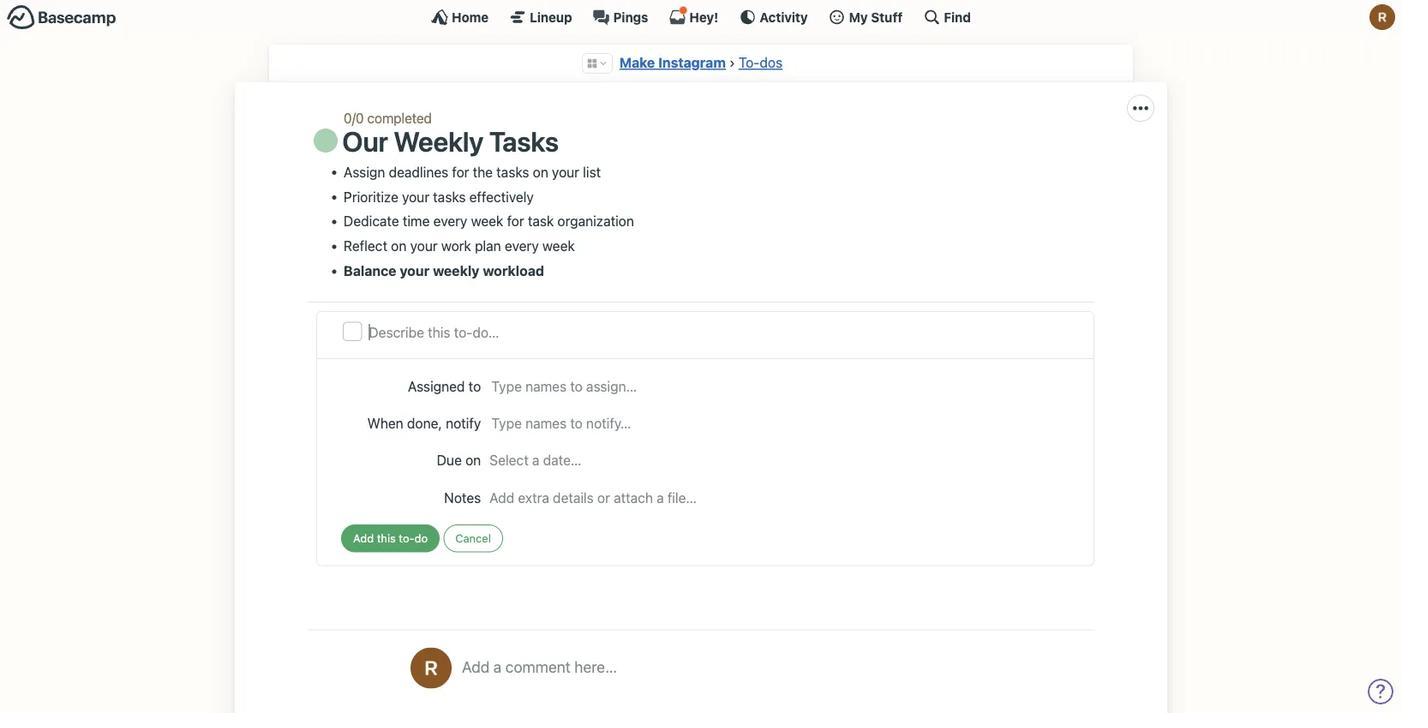 Task type: locate. For each thing, give the bounding box(es) containing it.
›
[[729, 54, 735, 71]]

every
[[433, 213, 468, 229], [505, 238, 539, 254]]

for left the
[[452, 164, 469, 180]]

your left list
[[552, 164, 579, 180]]

your
[[552, 164, 579, 180], [402, 188, 430, 205], [410, 238, 438, 254], [400, 263, 430, 279]]

balance
[[344, 263, 397, 279]]

on
[[533, 164, 548, 180], [391, 238, 407, 254], [466, 452, 481, 469]]

find
[[944, 9, 971, 24]]

my
[[849, 9, 868, 24]]

activity link
[[739, 9, 808, 26]]

0/0 completed link
[[344, 110, 432, 126]]

due on
[[437, 452, 481, 469]]

a
[[494, 657, 502, 676]]

on down tasks
[[533, 164, 548, 180]]

› to-dos
[[729, 54, 783, 71]]

my stuff
[[849, 9, 903, 24]]

lineup link
[[509, 9, 572, 26]]

every up work
[[433, 213, 468, 229]]

to
[[469, 378, 481, 395]]

on down time
[[391, 238, 407, 254]]

every up workload
[[505, 238, 539, 254]]

time
[[403, 213, 430, 229]]

for left the task
[[507, 213, 524, 229]]

on right due in the left of the page
[[466, 452, 481, 469]]

0 vertical spatial for
[[452, 164, 469, 180]]

the
[[473, 164, 493, 180]]

work
[[441, 238, 471, 254]]

0 horizontal spatial week
[[471, 213, 504, 229]]

stuff
[[871, 9, 903, 24]]

weekly
[[433, 263, 480, 279]]

1 vertical spatial week
[[543, 238, 575, 254]]

1 horizontal spatial tasks
[[497, 164, 529, 180]]

our
[[342, 125, 388, 157]]

None submit
[[341, 525, 440, 552]]

cancel button
[[443, 525, 503, 552]]

0 horizontal spatial every
[[433, 213, 468, 229]]

assign deadlines for the tasks on your list prioritize your tasks effectively dedicate time every week for task organization reflect on your work plan every week balance your weekly workload
[[344, 164, 634, 279]]

tasks down deadlines
[[433, 188, 466, 205]]

tasks up effectively
[[497, 164, 529, 180]]

notes
[[444, 489, 481, 506]]

when done, notify
[[367, 415, 481, 432]]

hey!
[[690, 9, 719, 24]]

0 horizontal spatial for
[[452, 164, 469, 180]]

make instagram
[[620, 54, 726, 71]]

your up time
[[402, 188, 430, 205]]

ruby image
[[411, 648, 452, 689]]

2 vertical spatial on
[[466, 452, 481, 469]]

0 vertical spatial on
[[533, 164, 548, 180]]

week down the task
[[543, 238, 575, 254]]

task
[[528, 213, 554, 229]]

1 vertical spatial on
[[391, 238, 407, 254]]

When done, notify text field
[[490, 412, 1070, 435]]

prioritize
[[344, 188, 399, 205]]

switch accounts image
[[7, 4, 117, 31]]

1 vertical spatial tasks
[[433, 188, 466, 205]]

list
[[583, 164, 601, 180]]

lineup
[[530, 9, 572, 24]]

make
[[620, 54, 655, 71]]

add a comment here…
[[462, 657, 617, 676]]

0 vertical spatial every
[[433, 213, 468, 229]]

make instagram link
[[620, 54, 726, 71]]

for
[[452, 164, 469, 180], [507, 213, 524, 229]]

1 horizontal spatial every
[[505, 238, 539, 254]]

assigned to
[[408, 378, 481, 395]]

1 horizontal spatial for
[[507, 213, 524, 229]]

1 vertical spatial for
[[507, 213, 524, 229]]

week up plan
[[471, 213, 504, 229]]

assign
[[344, 164, 385, 180]]

0/0 completed
[[344, 110, 432, 126]]

main element
[[0, 0, 1402, 33]]

1 vertical spatial every
[[505, 238, 539, 254]]

instagram
[[658, 54, 726, 71]]

tasks
[[497, 164, 529, 180], [433, 188, 466, 205]]

week
[[471, 213, 504, 229], [543, 238, 575, 254]]



Task type: describe. For each thing, give the bounding box(es) containing it.
comment
[[506, 657, 571, 676]]

home link
[[431, 9, 489, 26]]

Assigned to text field
[[490, 375, 1070, 398]]

your down time
[[410, 238, 438, 254]]

when
[[367, 415, 404, 432]]

0/0
[[344, 110, 364, 126]]

dedicate
[[344, 213, 399, 229]]

Due on text field
[[490, 450, 1070, 471]]

here…
[[575, 657, 617, 676]]

1 horizontal spatial on
[[466, 452, 481, 469]]

Notes text field
[[490, 487, 1070, 508]]

0 horizontal spatial on
[[391, 238, 407, 254]]

cancel
[[455, 532, 491, 545]]

deadlines
[[389, 164, 449, 180]]

reflect
[[344, 238, 388, 254]]

due
[[437, 452, 462, 469]]

our weekly tasks
[[342, 125, 559, 157]]

dos
[[760, 54, 783, 71]]

0 vertical spatial week
[[471, 213, 504, 229]]

my stuff button
[[829, 9, 903, 26]]

notify
[[446, 415, 481, 432]]

done,
[[407, 415, 442, 432]]

pings
[[613, 9, 648, 24]]

completed
[[367, 110, 432, 126]]

find button
[[924, 9, 971, 26]]

weekly
[[394, 125, 484, 157]]

0 vertical spatial tasks
[[497, 164, 529, 180]]

add a comment here… button
[[462, 648, 1078, 713]]

workload
[[483, 263, 544, 279]]

your left weekly
[[400, 263, 430, 279]]

assigned
[[408, 378, 465, 395]]

effectively
[[469, 188, 534, 205]]

0 horizontal spatial tasks
[[433, 188, 466, 205]]

add
[[462, 657, 490, 676]]

our weekly tasks link
[[342, 125, 559, 157]]

organization
[[558, 213, 634, 229]]

To-do name text field
[[369, 322, 1082, 343]]

ruby image
[[1370, 4, 1396, 30]]

plan
[[475, 238, 501, 254]]

activity
[[760, 9, 808, 24]]

to-
[[739, 54, 760, 71]]

pings button
[[593, 9, 648, 26]]

hey! button
[[669, 6, 719, 26]]

to-dos link
[[739, 54, 783, 71]]

2 horizontal spatial on
[[533, 164, 548, 180]]

1 horizontal spatial week
[[543, 238, 575, 254]]

home
[[452, 9, 489, 24]]

tasks
[[489, 125, 559, 157]]



Task type: vqa. For each thing, say whether or not it's contained in the screenshot.
0/0 completed link
yes



